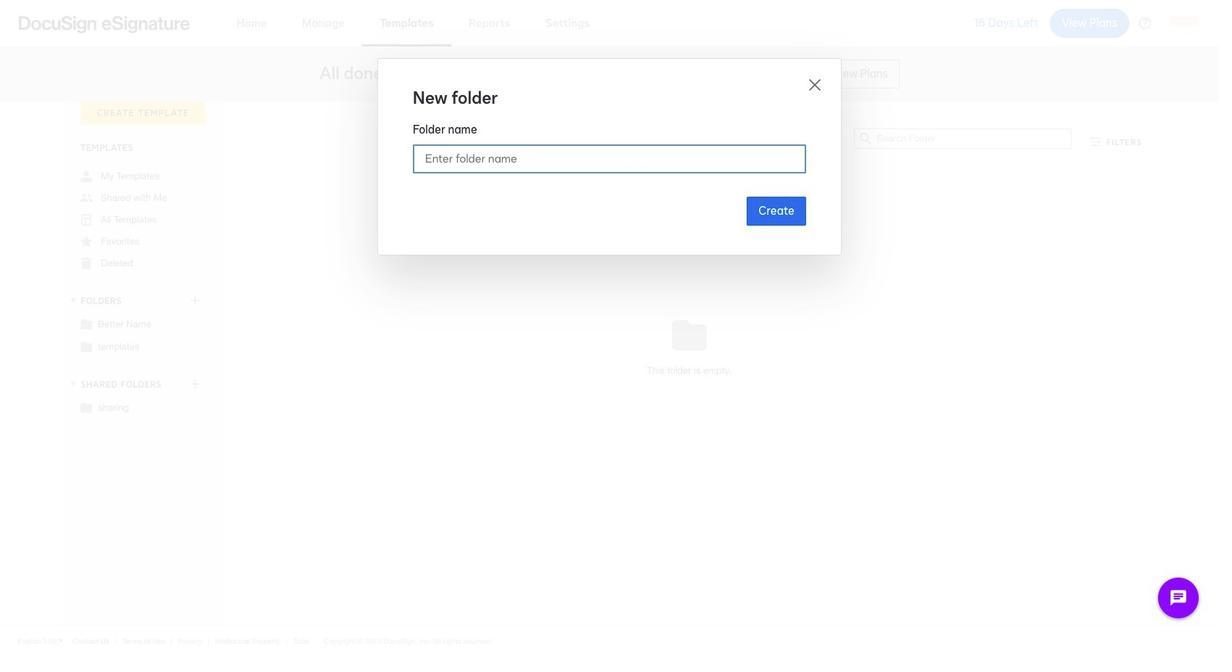 Task type: describe. For each thing, give the bounding box(es) containing it.
shared image
[[81, 192, 92, 204]]

Search Folder text field
[[877, 129, 1072, 148]]

more info region
[[0, 625, 1220, 656]]

docusign esignature image
[[19, 16, 190, 33]]

trash image
[[81, 258, 92, 269]]

star filled image
[[81, 236, 92, 248]]

view shared folders image
[[68, 378, 79, 390]]

user image
[[81, 171, 92, 182]]



Task type: locate. For each thing, give the bounding box(es) containing it.
1 folder image from the top
[[81, 318, 92, 330]]

folder image
[[81, 340, 92, 352]]

folder image up folder image
[[81, 318, 92, 330]]

1 vertical spatial folder image
[[81, 401, 92, 413]]

0 vertical spatial folder image
[[81, 318, 92, 330]]

2 folder image from the top
[[81, 401, 92, 413]]

folder image
[[81, 318, 92, 330], [81, 401, 92, 413]]

Enter folder name text field
[[414, 145, 806, 173]]

folder image down folder image
[[81, 401, 92, 413]]

templates image
[[81, 214, 92, 226]]

view folders image
[[68, 295, 79, 306]]



Task type: vqa. For each thing, say whether or not it's contained in the screenshot.
completed image
no



